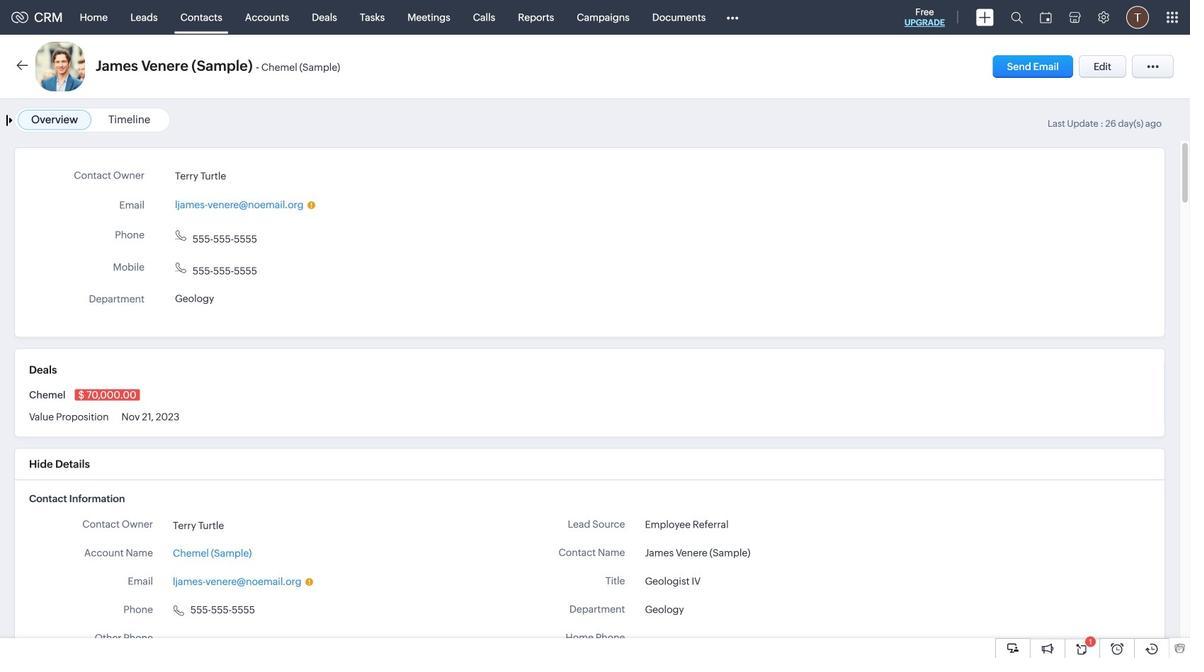 Task type: vqa. For each thing, say whether or not it's contained in the screenshot.
button
no



Task type: describe. For each thing, give the bounding box(es) containing it.
Other Modules field
[[717, 6, 748, 29]]

profile element
[[1118, 0, 1158, 34]]

profile image
[[1126, 6, 1149, 29]]

calendar image
[[1040, 12, 1052, 23]]

create menu image
[[976, 9, 994, 26]]

logo image
[[11, 12, 28, 23]]



Task type: locate. For each thing, give the bounding box(es) containing it.
create menu element
[[968, 0, 1002, 34]]

search image
[[1011, 11, 1023, 23]]

search element
[[1002, 0, 1031, 35]]



